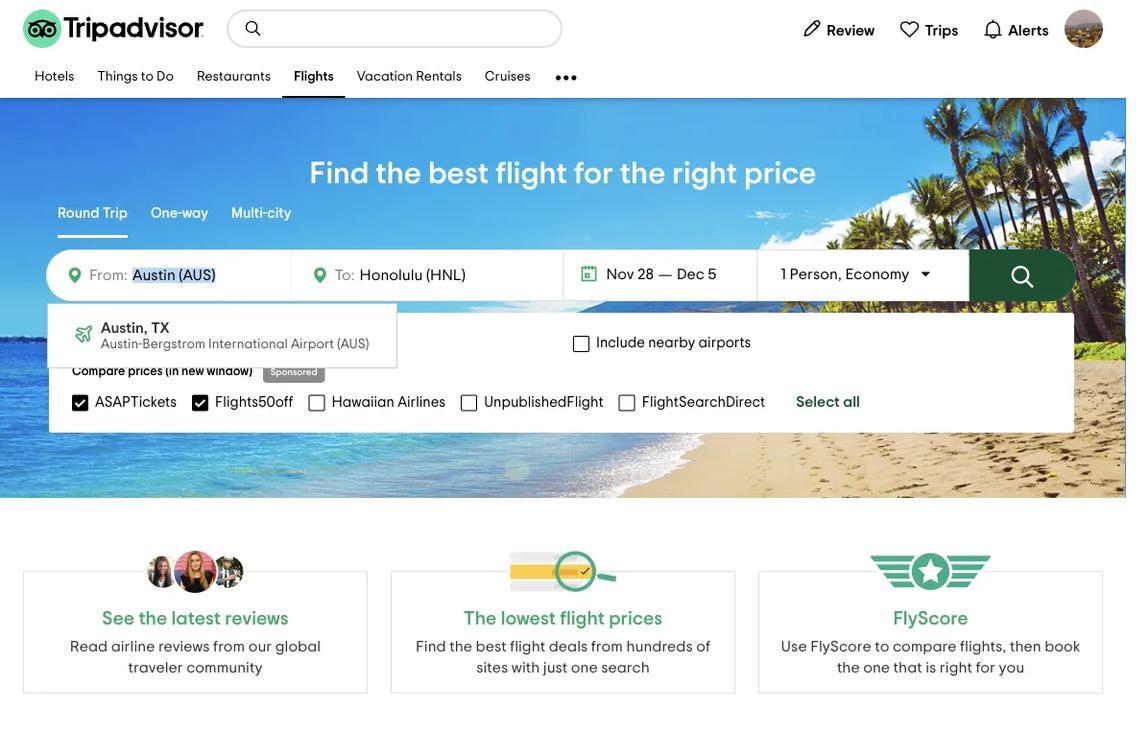 Task type: vqa. For each thing, say whether or not it's contained in the screenshot.
top menu
no



Task type: describe. For each thing, give the bounding box(es) containing it.
nov 28
[[606, 267, 654, 282]]

From where? text field
[[128, 262, 279, 289]]

(aus)
[[337, 338, 369, 351]]

window)
[[207, 365, 253, 378]]

that
[[894, 661, 923, 676]]

vacation rentals
[[357, 71, 462, 84]]

one-way
[[151, 206, 208, 221]]

read airline reviews from our global traveler community
[[70, 640, 321, 676]]

compare prices (in new window)
[[72, 365, 253, 378]]

find the best flight deals from hundreds of sites with just one search
[[416, 640, 711, 676]]

alerts link
[[974, 10, 1057, 48]]

use
[[781, 640, 807, 655]]

prefer
[[95, 336, 135, 350]]

the for find the best flight deals from hundreds of sites with just one search
[[450, 640, 472, 655]]

multi-
[[231, 206, 267, 221]]

flight prices
[[560, 610, 663, 629]]

just
[[543, 661, 568, 676]]

-
[[1031, 33, 1034, 43]]

include nearby airports
[[596, 336, 751, 350]]

0 horizontal spatial to
[[141, 71, 154, 84]]

lowest
[[501, 610, 556, 629]]

select
[[796, 395, 840, 410]]

for
[[574, 158, 613, 189]]

asaptickets
[[95, 395, 177, 410]]

for you
[[976, 661, 1025, 676]]

use flyscore to compare flights, then book the one that is right for you
[[781, 640, 1081, 676]]

round trip
[[58, 206, 128, 221]]

search image
[[244, 19, 263, 38]]

compare
[[893, 640, 957, 655]]

new
[[182, 365, 204, 378]]

things to do
[[97, 71, 174, 84]]

0 vertical spatial reviews
[[225, 610, 289, 629]]

with
[[512, 661, 540, 676]]

cruises link
[[473, 58, 542, 98]]

review link
[[793, 10, 883, 48]]

one
[[863, 661, 890, 676]]

one search
[[571, 661, 650, 676]]

price
[[744, 158, 817, 189]]

airline
[[1037, 33, 1067, 43]]

austin-
[[101, 338, 142, 351]]

economy
[[845, 267, 910, 282]]

sponsored
[[271, 368, 317, 377]]

city
[[267, 206, 291, 221]]

airports
[[699, 336, 751, 350]]

hotels link
[[23, 58, 86, 98]]

tickets
[[1069, 33, 1103, 43]]

right inside "use flyscore to compare flights, then book the one that is right for you"
[[940, 661, 973, 676]]

austin, tx austin-bergstrom international airport (aus)
[[101, 320, 369, 351]]

see
[[102, 610, 135, 629]]

round trip link
[[58, 192, 128, 238]]

things
[[97, 71, 138, 84]]

airport
[[291, 338, 334, 351]]

select all
[[796, 395, 860, 410]]

1 person , economy
[[781, 267, 910, 282]]

one-way link
[[151, 192, 208, 238]]

0 vertical spatial right
[[672, 158, 738, 189]]

vacation rentals link
[[345, 58, 473, 98]]

airlines
[[398, 395, 446, 410]]

flight for for
[[496, 158, 567, 189]]

bergstrom
[[142, 338, 205, 351]]

profile picture image
[[1065, 10, 1103, 48]]

find for find the best flight for the right price
[[310, 158, 369, 189]]

then
[[1010, 640, 1042, 655]]

include
[[596, 336, 645, 350]]

all
[[843, 395, 860, 410]]



Task type: locate. For each thing, give the bounding box(es) containing it.
find the best flight for the right price
[[310, 158, 817, 189]]

1 vertical spatial flight
[[510, 640, 546, 655]]

the for see the latest reviews
[[139, 610, 167, 629]]

flight inside find the best flight deals from hundreds of sites with just one search
[[510, 640, 546, 655]]

flights left -
[[997, 33, 1029, 43]]

cruises
[[485, 71, 531, 84]]

0 vertical spatial find
[[310, 158, 369, 189]]

best inside find the best flight deals from hundreds of sites with just one search
[[476, 640, 507, 655]]

5
[[708, 267, 717, 282]]

deals
[[549, 640, 588, 655]]

0 vertical spatial to
[[141, 71, 154, 84]]

To where? text field
[[355, 263, 523, 288]]

our
[[248, 640, 272, 655]]

read
[[70, 640, 108, 655]]

flightsearchdirect
[[642, 395, 766, 410]]

to left do
[[141, 71, 154, 84]]

0 horizontal spatial flyscore
[[811, 640, 872, 655]]

1 horizontal spatial flyscore
[[893, 610, 969, 629]]

cheap
[[962, 33, 995, 43]]

compare
[[72, 365, 125, 378]]

best for for
[[428, 158, 489, 189]]

1 horizontal spatial find
[[416, 640, 446, 655]]

flyscore up one
[[811, 640, 872, 655]]

trips
[[925, 23, 959, 38]]

prices
[[128, 365, 163, 378]]

,
[[838, 267, 842, 282]]

0 vertical spatial flights
[[997, 33, 1029, 43]]

things to do link
[[86, 58, 185, 98]]

the for find the best flight for the right price
[[376, 158, 422, 189]]

of
[[696, 640, 711, 655]]

hawaiian
[[332, 395, 395, 410]]

2 from from the left
[[591, 640, 623, 655]]

from
[[213, 640, 245, 655], [591, 640, 623, 655]]

best for deals
[[476, 640, 507, 655]]

0 horizontal spatial from
[[213, 640, 245, 655]]

see the latest reviews
[[102, 610, 289, 629]]

nov
[[606, 267, 634, 282]]

multi-city
[[231, 206, 291, 221]]

1 horizontal spatial flights
[[997, 33, 1029, 43]]

0 vertical spatial flyscore
[[893, 610, 969, 629]]

1 vertical spatial best
[[476, 640, 507, 655]]

latest
[[171, 610, 221, 629]]

trip
[[102, 206, 128, 221]]

from:
[[89, 268, 128, 283]]

1 from from the left
[[213, 640, 245, 655]]

flight left for at the right top
[[496, 158, 567, 189]]

1
[[781, 267, 786, 282]]

trips link
[[891, 10, 967, 48]]

person
[[790, 267, 838, 282]]

vacation
[[357, 71, 413, 84]]

do
[[157, 71, 174, 84]]

0 horizontal spatial right
[[672, 158, 738, 189]]

international
[[208, 338, 288, 351]]

right left the price
[[672, 158, 738, 189]]

alerts
[[1008, 23, 1049, 38]]

restaurants
[[197, 71, 271, 84]]

nearby
[[648, 336, 696, 350]]

flights,
[[960, 640, 1007, 655]]

1 horizontal spatial to
[[875, 640, 890, 655]]

0 horizontal spatial reviews
[[158, 640, 210, 655]]

airline
[[111, 640, 155, 655]]

from inside read airline reviews from our global traveler community
[[213, 640, 245, 655]]

1 horizontal spatial from
[[591, 640, 623, 655]]

flights left "vacation"
[[294, 71, 334, 84]]

way
[[182, 206, 208, 221]]

to
[[141, 71, 154, 84], [875, 640, 890, 655]]

round
[[58, 206, 99, 221]]

the inside find the best flight deals from hundreds of sites with just one search
[[450, 640, 472, 655]]

from left our
[[213, 640, 245, 655]]

sites
[[477, 661, 508, 676]]

from inside find the best flight deals from hundreds of sites with just one search
[[591, 640, 623, 655]]

1 horizontal spatial right
[[940, 661, 973, 676]]

reviews inside read airline reviews from our global traveler community
[[158, 640, 210, 655]]

prefer nonstop
[[95, 336, 192, 350]]

review
[[827, 23, 875, 38]]

0 horizontal spatial flights
[[294, 71, 334, 84]]

1 vertical spatial right
[[940, 661, 973, 676]]

28
[[638, 267, 654, 282]]

flights link
[[282, 58, 345, 98]]

tripadvisor image
[[23, 10, 204, 48]]

to:
[[335, 268, 355, 283]]

(in
[[165, 365, 179, 378]]

flights50off
[[215, 395, 293, 410]]

find
[[310, 158, 369, 189], [416, 640, 446, 655]]

the lowest flight prices
[[464, 610, 663, 629]]

1 horizontal spatial reviews
[[225, 610, 289, 629]]

traveler community
[[128, 661, 263, 676]]

flyscore inside "use flyscore to compare flights, then book the one that is right for you"
[[811, 640, 872, 655]]

flyscore up compare
[[893, 610, 969, 629]]

reviews up our
[[225, 610, 289, 629]]

find for find the best flight deals from hundreds of sites with just one search
[[416, 640, 446, 655]]

is
[[926, 661, 937, 676]]

restaurants link
[[185, 58, 282, 98]]

1 vertical spatial flyscore
[[811, 640, 872, 655]]

austin,
[[101, 320, 148, 336]]

nonstop
[[138, 336, 192, 350]]

flight
[[496, 158, 567, 189], [510, 640, 546, 655]]

0 horizontal spatial find
[[310, 158, 369, 189]]

None search field
[[229, 12, 561, 46]]

to inside "use flyscore to compare flights, then book the one that is right for you"
[[875, 640, 890, 655]]

hawaiian airlines
[[332, 395, 446, 410]]

multi-city link
[[231, 192, 291, 238]]

tx
[[151, 320, 170, 336]]

best
[[428, 158, 489, 189], [476, 640, 507, 655]]

book
[[1045, 640, 1081, 655]]

find inside find the best flight deals from hundreds of sites with just one search
[[416, 640, 446, 655]]

from up one search
[[591, 640, 623, 655]]

right right is
[[940, 661, 973, 676]]

the inside "use flyscore to compare flights, then book the one that is right for you"
[[837, 661, 860, 676]]

reviews up traveler community
[[158, 640, 210, 655]]

1 vertical spatial to
[[875, 640, 890, 655]]

0 vertical spatial best
[[428, 158, 489, 189]]

flight for deals
[[510, 640, 546, 655]]

flights
[[997, 33, 1029, 43], [294, 71, 334, 84]]

rentals
[[416, 71, 462, 84]]

hundreds
[[626, 640, 693, 655]]

0 vertical spatial flight
[[496, 158, 567, 189]]

1 vertical spatial reviews
[[158, 640, 210, 655]]

flight up with
[[510, 640, 546, 655]]

hotels
[[35, 71, 74, 84]]

the
[[464, 610, 497, 629]]

dec
[[677, 267, 705, 282]]

to up one
[[875, 640, 890, 655]]

1 vertical spatial flights
[[294, 71, 334, 84]]

right
[[672, 158, 738, 189], [940, 661, 973, 676]]

1 vertical spatial find
[[416, 640, 446, 655]]

unpublishedflight
[[484, 395, 604, 410]]

cheap flights - airline tickets
[[962, 33, 1103, 43]]

one-
[[151, 206, 182, 221]]



